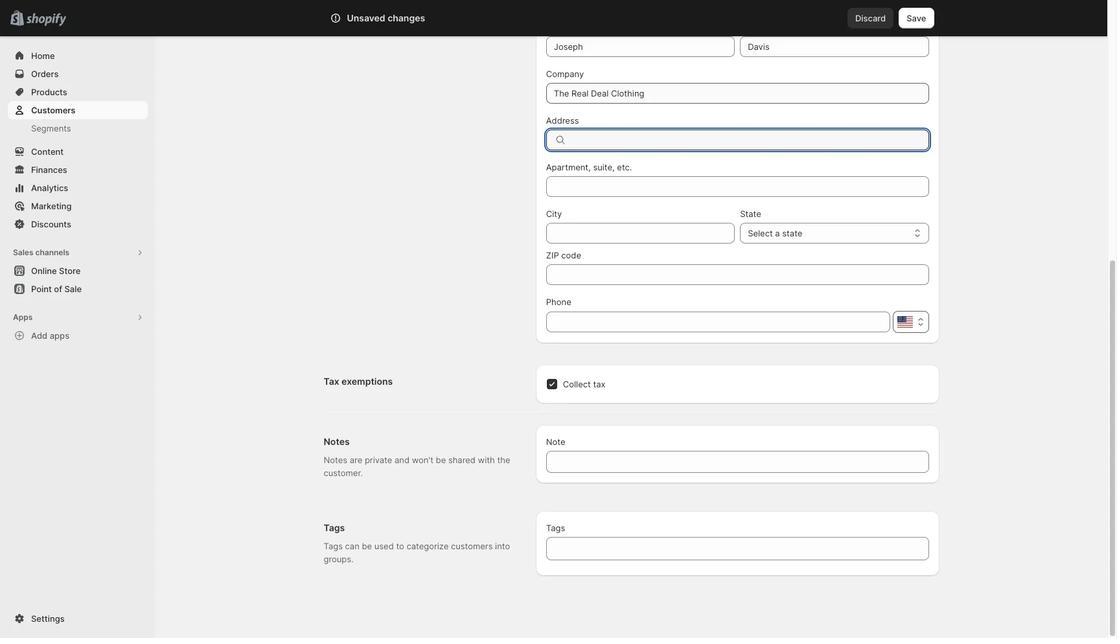 Task type: describe. For each thing, give the bounding box(es) containing it.
zip code
[[546, 250, 581, 261]]

apps button
[[8, 309, 148, 327]]

save
[[907, 13, 927, 23]]

company
[[546, 69, 584, 79]]

marketing link
[[8, 197, 148, 215]]

to
[[396, 541, 404, 552]]

channels
[[35, 248, 69, 257]]

discard button
[[848, 8, 894, 29]]

city
[[546, 209, 562, 219]]

primary
[[341, 4, 372, 14]]

select a state
[[748, 228, 803, 239]]

address
[[546, 115, 579, 126]]

collect
[[563, 379, 591, 390]]

of inside button
[[54, 284, 62, 294]]

changes
[[388, 12, 425, 23]]

notes for notes
[[324, 436, 350, 447]]

customers
[[31, 105, 75, 115]]

Phone text field
[[546, 312, 890, 333]]

segments link
[[8, 119, 148, 137]]

add apps button
[[8, 327, 148, 345]]

with
[[478, 455, 495, 465]]

home link
[[8, 47, 148, 65]]

online store link
[[8, 262, 148, 280]]

Address text field
[[572, 130, 929, 150]]

apartment,
[[546, 162, 591, 172]]

online
[[31, 266, 57, 276]]

finances link
[[8, 161, 148, 179]]

Apartment, suite, etc. text field
[[546, 176, 929, 197]]

add
[[31, 331, 47, 341]]

search
[[387, 13, 415, 23]]

discard
[[856, 13, 886, 23]]

point of sale button
[[0, 280, 156, 298]]

sales
[[13, 248, 33, 257]]

zip
[[546, 250, 559, 261]]

products
[[31, 87, 67, 97]]

home
[[31, 51, 55, 61]]

suite,
[[593, 162, 615, 172]]

content
[[31, 146, 64, 157]]

settings link
[[8, 610, 148, 628]]

search button
[[366, 8, 742, 29]]

apps
[[13, 312, 33, 322]]

united states (+1) image
[[897, 316, 913, 328]]

Note text field
[[546, 451, 929, 473]]

be inside tags can be used to categorize customers into groups.
[[362, 541, 372, 552]]

note
[[546, 437, 566, 447]]

customers
[[451, 541, 493, 552]]

segments
[[31, 123, 71, 134]]

point of sale link
[[8, 280, 148, 298]]

City text field
[[546, 223, 735, 244]]

orders
[[31, 69, 59, 79]]

point
[[31, 284, 52, 294]]

online store button
[[0, 262, 156, 280]]

state
[[740, 209, 761, 219]]

won't
[[412, 455, 434, 465]]

point of sale
[[31, 284, 82, 294]]

tax
[[593, 379, 606, 390]]

Tags field
[[554, 537, 921, 561]]



Task type: vqa. For each thing, say whether or not it's contained in the screenshot.
Content Link
yes



Task type: locate. For each thing, give the bounding box(es) containing it.
0 horizontal spatial be
[[362, 541, 372, 552]]

apartment, suite, etc.
[[546, 162, 632, 172]]

customer
[[436, 4, 473, 14]]

shopify image
[[26, 13, 66, 26]]

marketing
[[31, 201, 72, 211]]

be right can
[[362, 541, 372, 552]]

analytics
[[31, 183, 68, 193]]

products link
[[8, 83, 148, 101]]

select
[[748, 228, 773, 239]]

ZIP code text field
[[546, 264, 929, 285]]

unsaved
[[347, 12, 385, 23]]

save button
[[899, 8, 934, 29]]

into
[[495, 541, 510, 552]]

collect tax
[[563, 379, 606, 390]]

be right 'won't'
[[436, 455, 446, 465]]

discounts
[[31, 219, 71, 229]]

notes inside notes are private and won't be shared with the customer.
[[324, 455, 347, 465]]

exemptions
[[342, 376, 393, 387]]

of
[[408, 4, 416, 14], [54, 284, 62, 294]]

apps
[[50, 331, 69, 341]]

shared
[[448, 455, 476, 465]]

the
[[324, 4, 339, 14]]

private
[[365, 455, 392, 465]]

can
[[345, 541, 360, 552]]

tax
[[324, 376, 339, 387]]

state
[[783, 228, 803, 239]]

1 horizontal spatial of
[[408, 4, 416, 14]]

settings
[[31, 614, 65, 624]]

the
[[497, 455, 511, 465]]

customer.
[[324, 468, 363, 478]]

the primary address of this customer
[[324, 4, 473, 14]]

etc.
[[617, 162, 632, 172]]

0 horizontal spatial of
[[54, 284, 62, 294]]

phone
[[546, 297, 572, 307]]

0 vertical spatial of
[[408, 4, 416, 14]]

sale
[[64, 284, 82, 294]]

tax exemptions
[[324, 376, 393, 387]]

1 vertical spatial notes
[[324, 455, 347, 465]]

address
[[374, 4, 406, 14]]

Last name text field
[[740, 36, 929, 57]]

1 notes from the top
[[324, 436, 350, 447]]

online store
[[31, 266, 81, 276]]

and
[[395, 455, 410, 465]]

analytics link
[[8, 179, 148, 197]]

notes for notes are private and won't be shared with the customer.
[[324, 455, 347, 465]]

unsaved changes
[[347, 12, 425, 23]]

sales channels button
[[8, 244, 148, 262]]

content link
[[8, 143, 148, 161]]

store
[[59, 266, 81, 276]]

be
[[436, 455, 446, 465], [362, 541, 372, 552]]

code
[[562, 250, 581, 261]]

discounts link
[[8, 215, 148, 233]]

categorize
[[407, 541, 449, 552]]

sales channels
[[13, 248, 69, 257]]

add apps
[[31, 331, 69, 341]]

orders link
[[8, 65, 148, 83]]

1 horizontal spatial be
[[436, 455, 446, 465]]

finances
[[31, 165, 67, 175]]

tags
[[324, 522, 345, 533], [546, 523, 565, 533], [324, 541, 343, 552]]

2 notes from the top
[[324, 455, 347, 465]]

0 vertical spatial be
[[436, 455, 446, 465]]

tags inside tags can be used to categorize customers into groups.
[[324, 541, 343, 552]]

customers link
[[8, 101, 148, 119]]

notes
[[324, 436, 350, 447], [324, 455, 347, 465]]

used
[[374, 541, 394, 552]]

of left this
[[408, 4, 416, 14]]

are
[[350, 455, 362, 465]]

First name text field
[[546, 36, 735, 57]]

1 vertical spatial of
[[54, 284, 62, 294]]

1 vertical spatial be
[[362, 541, 372, 552]]

be inside notes are private and won't be shared with the customer.
[[436, 455, 446, 465]]

notes are private and won't be shared with the customer.
[[324, 455, 511, 478]]

groups.
[[324, 554, 354, 565]]

Company text field
[[546, 83, 929, 104]]

tags can be used to categorize customers into groups.
[[324, 541, 510, 565]]

a
[[775, 228, 780, 239]]

of left "sale"
[[54, 284, 62, 294]]

0 vertical spatial notes
[[324, 436, 350, 447]]

this
[[419, 4, 433, 14]]



